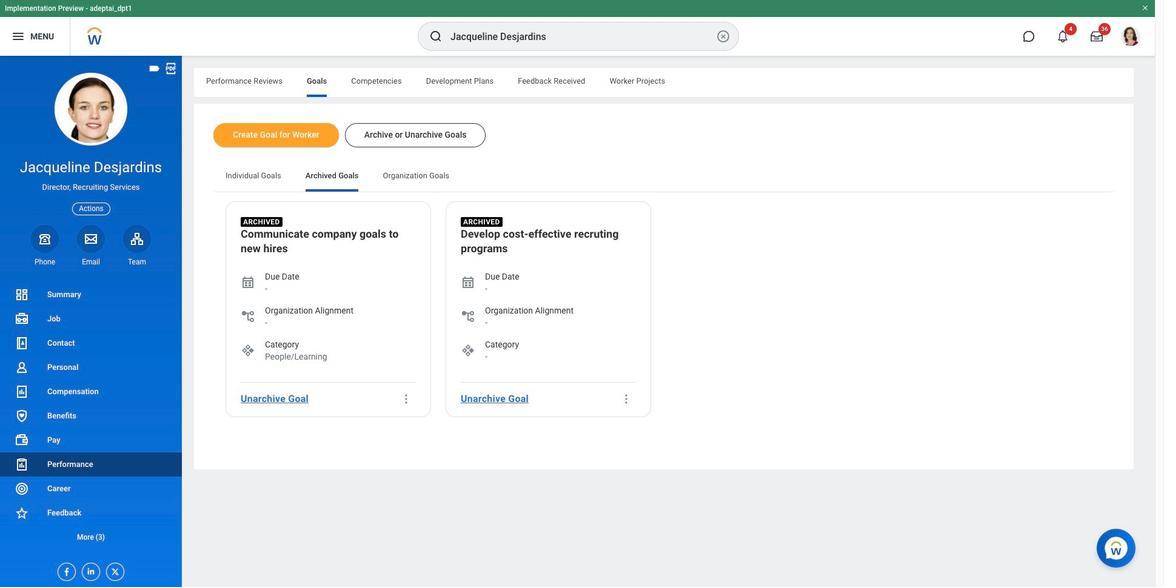 Task type: vqa. For each thing, say whether or not it's contained in the screenshot.
select the optional worklets you would like to include on your belonging & diversity page. at the top of the page
no



Task type: locate. For each thing, give the bounding box(es) containing it.
pattern image
[[241, 343, 255, 358], [461, 343, 476, 358]]

tab list
[[194, 68, 1134, 97], [213, 163, 1115, 192]]

0 horizontal spatial hierarchy parent image
[[241, 309, 255, 324]]

phone image
[[36, 232, 53, 246]]

list
[[0, 283, 182, 549]]

navigation pane region
[[0, 56, 182, 587]]

close environment banner image
[[1142, 4, 1149, 12]]

1 calendar alt image from the left
[[241, 275, 255, 290]]

team jacqueline desjardins element
[[123, 257, 151, 267]]

email jacqueline desjardins element
[[77, 257, 105, 267]]

x image
[[107, 563, 120, 577]]

1 hierarchy parent image from the left
[[241, 309, 255, 324]]

1 horizontal spatial hierarchy parent image
[[461, 309, 476, 324]]

1 pattern image from the left
[[241, 343, 255, 358]]

calendar alt image for communicate company goals to new hires element at the top of page
[[241, 275, 255, 290]]

hierarchy parent image
[[241, 309, 255, 324], [461, 309, 476, 324]]

calendar alt image for develop cost-effective recruting programs element
[[461, 275, 476, 290]]

job image
[[15, 312, 29, 326]]

1 horizontal spatial calendar alt image
[[461, 275, 476, 290]]

0 horizontal spatial calendar alt image
[[241, 275, 255, 290]]

compensation image
[[15, 385, 29, 399]]

2 hierarchy parent image from the left
[[461, 309, 476, 324]]

- element
[[265, 283, 299, 295], [485, 283, 520, 295], [265, 316, 354, 329], [485, 316, 574, 329], [485, 350, 519, 363]]

view team image
[[130, 232, 144, 246]]

profile logan mcneil image
[[1121, 27, 1141, 49]]

2 pattern image from the left
[[461, 343, 476, 358]]

1 horizontal spatial pattern image
[[461, 343, 476, 358]]

develop cost-effective recruting programs element
[[461, 227, 636, 258]]

career image
[[15, 482, 29, 496]]

banner
[[0, 0, 1155, 56]]

performance image
[[15, 457, 29, 472]]

communicate company goals to new hires element
[[241, 227, 416, 258]]

0 vertical spatial tab list
[[194, 68, 1134, 97]]

0 horizontal spatial pattern image
[[241, 343, 255, 358]]

calendar alt image
[[241, 275, 255, 290], [461, 275, 476, 290]]

hierarchy parent image for communicate company goals to new hires element at the top of page's calendar alt icon
[[241, 309, 255, 324]]

2 calendar alt image from the left
[[461, 275, 476, 290]]



Task type: describe. For each thing, give the bounding box(es) containing it.
x circle image
[[716, 29, 731, 44]]

personal image
[[15, 360, 29, 375]]

benefits image
[[15, 409, 29, 423]]

people/learning element
[[265, 350, 327, 363]]

phone jacqueline desjardins element
[[31, 257, 59, 267]]

linkedin image
[[82, 563, 96, 576]]

hierarchy parent image for develop cost-effective recruting programs element calendar alt icon
[[461, 309, 476, 324]]

summary image
[[15, 287, 29, 302]]

Search Workday  search field
[[451, 23, 714, 50]]

mail image
[[84, 232, 98, 246]]

contact image
[[15, 336, 29, 351]]

justify image
[[11, 29, 25, 44]]

notifications large image
[[1057, 30, 1069, 42]]

pattern image for hierarchy parent icon associated with communicate company goals to new hires element at the top of page's calendar alt icon
[[241, 343, 255, 358]]

search image
[[429, 29, 443, 44]]

pattern image for hierarchy parent icon associated with develop cost-effective recruting programs element calendar alt icon
[[461, 343, 476, 358]]

facebook image
[[58, 563, 72, 577]]

pay image
[[15, 433, 29, 448]]

feedback image
[[15, 506, 29, 520]]

view printable version (pdf) image
[[164, 62, 178, 75]]

related actions vertical image
[[400, 393, 412, 405]]

related actions vertical image
[[620, 393, 633, 405]]

1 vertical spatial tab list
[[213, 163, 1115, 192]]

inbox large image
[[1091, 30, 1103, 42]]

tag image
[[148, 62, 161, 75]]



